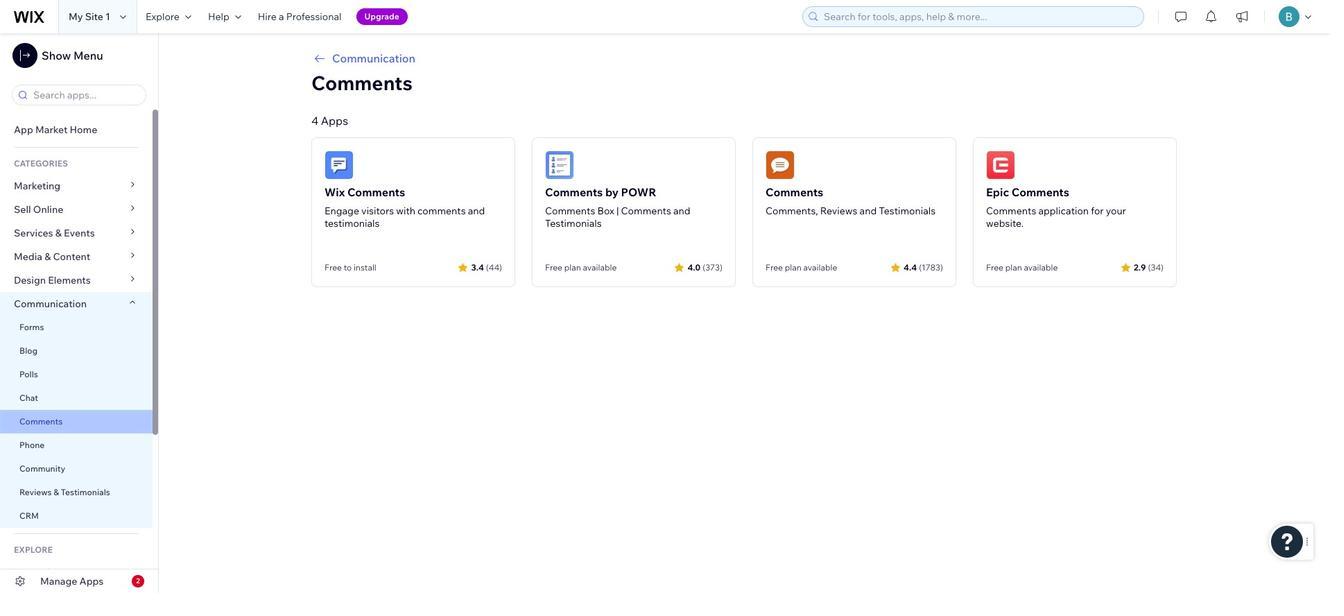 Task type: locate. For each thing, give the bounding box(es) containing it.
comments up application
[[1012, 185, 1070, 199]]

team
[[14, 566, 39, 579]]

3 and from the left
[[860, 205, 877, 217]]

elements
[[48, 274, 91, 286]]

services & events
[[14, 227, 95, 239]]

0 vertical spatial &
[[55, 227, 62, 239]]

free
[[325, 262, 342, 273], [545, 262, 563, 273], [766, 262, 783, 273], [986, 262, 1004, 273]]

free plan available down the website.
[[986, 262, 1058, 273]]

3.4 (44)
[[471, 262, 502, 272]]

design elements link
[[0, 268, 153, 292]]

reviews inside the comments comments, reviews and testimonials
[[820, 205, 858, 217]]

apps
[[321, 114, 348, 128], [79, 575, 104, 588]]

by
[[606, 185, 619, 199]]

(44)
[[486, 262, 502, 272]]

free plan available for powr
[[545, 262, 617, 273]]

reviews inside sidebar element
[[19, 487, 52, 497]]

3 plan from the left
[[1006, 262, 1022, 273]]

4.4 (1783)
[[904, 262, 943, 272]]

3.4
[[471, 262, 484, 272]]

comments down 'comments by powr logo'
[[545, 185, 603, 199]]

available down comments,
[[804, 262, 838, 273]]

visitors
[[361, 205, 394, 217]]

comments
[[418, 205, 466, 217]]

1 horizontal spatial reviews
[[820, 205, 858, 217]]

free left to at top
[[325, 262, 342, 273]]

2 horizontal spatial and
[[860, 205, 877, 217]]

1 and from the left
[[468, 205, 485, 217]]

comments inside wix comments engage visitors with comments and testimonials
[[347, 185, 405, 199]]

testimonials
[[325, 217, 380, 230]]

2 horizontal spatial testimonials
[[879, 205, 936, 217]]

0 horizontal spatial communication
[[14, 298, 89, 310]]

available for comments
[[1024, 262, 1058, 273]]

epic comments comments application for your website.
[[986, 185, 1126, 230]]

0 horizontal spatial free plan available
[[545, 262, 617, 273]]

help
[[208, 10, 229, 23]]

services & events link
[[0, 221, 153, 245]]

1 available from the left
[[583, 262, 617, 273]]

apps inside sidebar element
[[79, 575, 104, 588]]

available
[[583, 262, 617, 273], [804, 262, 838, 273], [1024, 262, 1058, 273]]

apps for manage apps
[[79, 575, 104, 588]]

2 and from the left
[[674, 205, 691, 217]]

2.9
[[1134, 262, 1146, 272]]

services
[[14, 227, 53, 239]]

free plan available down comments,
[[766, 262, 838, 273]]

your
[[1106, 205, 1126, 217]]

plan
[[564, 262, 581, 273], [785, 262, 802, 273], [1006, 262, 1022, 273]]

my site 1
[[69, 10, 110, 23]]

2 free from the left
[[545, 262, 563, 273]]

0 horizontal spatial reviews
[[19, 487, 52, 497]]

4
[[311, 114, 319, 128]]

1 horizontal spatial testimonials
[[545, 217, 602, 230]]

comments left box
[[545, 205, 595, 217]]

& left events
[[55, 227, 62, 239]]

plan for reviews
[[785, 262, 802, 273]]

free plan available down box
[[545, 262, 617, 273]]

wix
[[325, 185, 345, 199]]

comments up "visitors"
[[347, 185, 405, 199]]

& for content
[[45, 250, 51, 263]]

0 horizontal spatial plan
[[564, 262, 581, 273]]

1 vertical spatial &
[[45, 250, 51, 263]]

1 horizontal spatial and
[[674, 205, 691, 217]]

polls
[[19, 369, 38, 379]]

community link
[[0, 457, 153, 481]]

2 horizontal spatial plan
[[1006, 262, 1022, 273]]

app market home
[[14, 123, 97, 136]]

1 plan from the left
[[564, 262, 581, 273]]

and
[[468, 205, 485, 217], [674, 205, 691, 217], [860, 205, 877, 217]]

apps right manage
[[79, 575, 104, 588]]

1 vertical spatial apps
[[79, 575, 104, 588]]

& down community
[[54, 487, 59, 497]]

3 free plan available from the left
[[986, 262, 1058, 273]]

manage
[[40, 575, 77, 588]]

0 horizontal spatial apps
[[79, 575, 104, 588]]

home
[[70, 123, 97, 136]]

&
[[55, 227, 62, 239], [45, 250, 51, 263], [54, 487, 59, 497]]

a
[[279, 10, 284, 23]]

1 horizontal spatial apps
[[321, 114, 348, 128]]

testimonials inside the comments comments, reviews and testimonials
[[879, 205, 936, 217]]

reviews right comments,
[[820, 205, 858, 217]]

testimonials down community link
[[61, 487, 110, 497]]

app market home link
[[0, 118, 153, 142]]

1 horizontal spatial communication
[[332, 51, 416, 65]]

upgrade button
[[356, 8, 408, 25]]

testimonials left the |
[[545, 217, 602, 230]]

free for wix comments
[[325, 262, 342, 273]]

and inside wix comments engage visitors with comments and testimonials
[[468, 205, 485, 217]]

reviews
[[820, 205, 858, 217], [19, 487, 52, 497]]

1 free plan available from the left
[[545, 262, 617, 273]]

design
[[14, 274, 46, 286]]

testimonials inside comments by powr comments box | comments and testimonials
[[545, 217, 602, 230]]

available for powr
[[583, 262, 617, 273]]

0 horizontal spatial testimonials
[[61, 487, 110, 497]]

2 free plan available from the left
[[766, 262, 838, 273]]

4 apps
[[311, 114, 348, 128]]

1 horizontal spatial plan
[[785, 262, 802, 273]]

communication down design elements
[[14, 298, 89, 310]]

2.9 (34)
[[1134, 262, 1164, 272]]

media & content
[[14, 250, 90, 263]]

free plan available
[[545, 262, 617, 273], [766, 262, 838, 273], [986, 262, 1058, 273]]

free for comments
[[766, 262, 783, 273]]

hire
[[258, 10, 277, 23]]

team picks link
[[0, 560, 153, 584]]

sidebar element
[[0, 33, 159, 593]]

2 horizontal spatial available
[[1024, 262, 1058, 273]]

epic comments logo image
[[986, 151, 1016, 180]]

1 vertical spatial reviews
[[19, 487, 52, 497]]

reviews up crm
[[19, 487, 52, 497]]

free down comments,
[[766, 262, 783, 273]]

content
[[53, 250, 90, 263]]

comments
[[311, 71, 413, 95], [347, 185, 405, 199], [545, 185, 603, 199], [766, 185, 824, 199], [1012, 185, 1070, 199], [545, 205, 595, 217], [621, 205, 671, 217], [986, 205, 1037, 217], [19, 416, 63, 427]]

market
[[35, 123, 68, 136]]

crm link
[[0, 504, 153, 528]]

& right media
[[45, 250, 51, 263]]

phone link
[[0, 434, 153, 457]]

communication link
[[311, 50, 1177, 67], [0, 292, 153, 316]]

2 plan from the left
[[785, 262, 802, 273]]

0 vertical spatial reviews
[[820, 205, 858, 217]]

categories
[[14, 158, 68, 169]]

2 vertical spatial &
[[54, 487, 59, 497]]

testimonials up the 4.4
[[879, 205, 936, 217]]

explore
[[14, 545, 53, 555]]

2 horizontal spatial free plan available
[[986, 262, 1058, 273]]

comments down epic
[[986, 205, 1037, 217]]

show menu
[[42, 49, 103, 62]]

available down box
[[583, 262, 617, 273]]

chat
[[19, 393, 38, 403]]

0 horizontal spatial and
[[468, 205, 485, 217]]

apps right 4 on the left of the page
[[321, 114, 348, 128]]

0 horizontal spatial communication link
[[0, 292, 153, 316]]

comments up comments,
[[766, 185, 824, 199]]

1 horizontal spatial free plan available
[[766, 262, 838, 273]]

available down application
[[1024, 262, 1058, 273]]

0 horizontal spatial available
[[583, 262, 617, 273]]

free to install
[[325, 262, 377, 273]]

available for reviews
[[804, 262, 838, 273]]

1 free from the left
[[325, 262, 342, 273]]

Search for tools, apps, help & more... field
[[820, 7, 1140, 26]]

comments up phone
[[19, 416, 63, 427]]

0 vertical spatial apps
[[321, 114, 348, 128]]

free plan available for comments
[[986, 262, 1058, 273]]

free down the website.
[[986, 262, 1004, 273]]

team picks
[[14, 566, 65, 579]]

plan for comments
[[1006, 262, 1022, 273]]

wix comments logo image
[[325, 151, 354, 180]]

4 free from the left
[[986, 262, 1004, 273]]

testimonials inside sidebar element
[[61, 487, 110, 497]]

1 vertical spatial communication
[[14, 298, 89, 310]]

media
[[14, 250, 42, 263]]

comments,
[[766, 205, 818, 217]]

marketing link
[[0, 174, 153, 198]]

1 vertical spatial communication link
[[0, 292, 153, 316]]

communication down upgrade button
[[332, 51, 416, 65]]

free right the (44)
[[545, 262, 563, 273]]

3 available from the left
[[1024, 262, 1058, 273]]

0 vertical spatial communication link
[[311, 50, 1177, 67]]

1 horizontal spatial available
[[804, 262, 838, 273]]

testimonials
[[879, 205, 936, 217], [545, 217, 602, 230], [61, 487, 110, 497]]

3 free from the left
[[766, 262, 783, 273]]

2 available from the left
[[804, 262, 838, 273]]



Task type: vqa. For each thing, say whether or not it's contained in the screenshot.


Task type: describe. For each thing, give the bounding box(es) containing it.
polls link
[[0, 363, 153, 386]]

design elements
[[14, 274, 91, 286]]

sell online
[[14, 203, 63, 216]]

comments comments, reviews and testimonials
[[766, 185, 936, 217]]

epic
[[986, 185, 1009, 199]]

|
[[617, 205, 619, 217]]

my
[[69, 10, 83, 23]]

wix comments engage visitors with comments and testimonials
[[325, 185, 485, 230]]

marketing
[[14, 180, 60, 192]]

blog link
[[0, 339, 153, 363]]

media & content link
[[0, 245, 153, 268]]

website.
[[986, 217, 1024, 230]]

with
[[396, 205, 415, 217]]

manage apps
[[40, 575, 104, 588]]

comments by powr logo image
[[545, 151, 574, 180]]

app
[[14, 123, 33, 136]]

(34)
[[1148, 262, 1164, 272]]

2
[[136, 576, 140, 585]]

forms link
[[0, 316, 153, 339]]

comments down powr
[[621, 205, 671, 217]]

plan for powr
[[564, 262, 581, 273]]

comments up 4 apps at the left top of the page
[[311, 71, 413, 95]]

communication inside sidebar element
[[14, 298, 89, 310]]

community
[[19, 463, 65, 474]]

show
[[42, 49, 71, 62]]

hire a professional
[[258, 10, 342, 23]]

1
[[105, 10, 110, 23]]

sell
[[14, 203, 31, 216]]

engage
[[325, 205, 359, 217]]

(1783)
[[919, 262, 943, 272]]

help button
[[200, 0, 250, 33]]

(373)
[[703, 262, 723, 272]]

& for events
[[55, 227, 62, 239]]

box
[[598, 205, 614, 217]]

site
[[85, 10, 103, 23]]

free for epic comments
[[986, 262, 1004, 273]]

Search apps... field
[[29, 85, 142, 105]]

professional
[[286, 10, 342, 23]]

install
[[354, 262, 377, 273]]

free plan available for reviews
[[766, 262, 838, 273]]

comments inside sidebar element
[[19, 416, 63, 427]]

sell online link
[[0, 198, 153, 221]]

4.0 (373)
[[688, 262, 723, 272]]

and inside the comments comments, reviews and testimonials
[[860, 205, 877, 217]]

reviews & testimonials
[[19, 487, 110, 497]]

explore
[[146, 10, 180, 23]]

to
[[344, 262, 352, 273]]

online
[[33, 203, 63, 216]]

comments inside the comments comments, reviews and testimonials
[[766, 185, 824, 199]]

comments logo image
[[766, 151, 795, 180]]

and inside comments by powr comments box | comments and testimonials
[[674, 205, 691, 217]]

hire a professional link
[[250, 0, 350, 33]]

comments by powr comments box | comments and testimonials
[[545, 185, 691, 230]]

application
[[1039, 205, 1089, 217]]

& for testimonials
[[54, 487, 59, 497]]

for
[[1091, 205, 1104, 217]]

picks
[[41, 566, 65, 579]]

phone
[[19, 440, 45, 450]]

comments link
[[0, 410, 153, 434]]

reviews & testimonials link
[[0, 481, 153, 504]]

chat link
[[0, 386, 153, 410]]

4.0
[[688, 262, 701, 272]]

blog
[[19, 345, 38, 356]]

crm
[[19, 511, 39, 521]]

forms
[[19, 322, 44, 332]]

menu
[[73, 49, 103, 62]]

events
[[64, 227, 95, 239]]

powr
[[621, 185, 657, 199]]

0 vertical spatial communication
[[332, 51, 416, 65]]

apps for 4 apps
[[321, 114, 348, 128]]

upgrade
[[365, 11, 399, 22]]

free for comments by powr
[[545, 262, 563, 273]]

4.4
[[904, 262, 917, 272]]

1 horizontal spatial communication link
[[311, 50, 1177, 67]]

show menu button
[[12, 43, 103, 68]]



